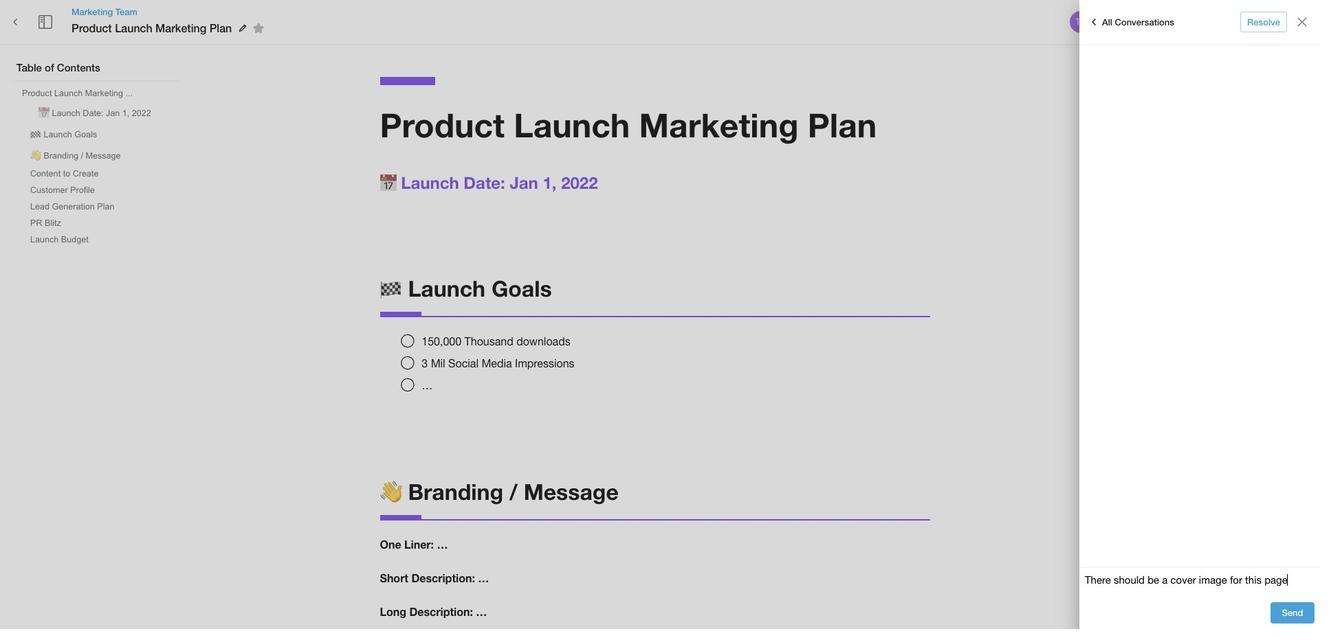 Task type: vqa. For each thing, say whether or not it's contained in the screenshot.
The Go Back 'image'
no



Task type: locate. For each thing, give the bounding box(es) containing it.
marketing
[[72, 6, 113, 17], [155, 21, 206, 34], [85, 89, 123, 98], [639, 105, 799, 144]]

product
[[72, 21, 112, 34], [22, 89, 52, 98], [380, 105, 505, 144]]

0 horizontal spatial message
[[86, 151, 121, 161]]

1 horizontal spatial 🏁
[[380, 276, 402, 302]]

0 horizontal spatial /
[[81, 151, 83, 161]]

🏁 launch goals button
[[25, 124, 103, 144]]

1 horizontal spatial 1,
[[543, 173, 557, 192]]

📅
[[39, 109, 50, 118], [380, 173, 396, 192]]

150,000
[[422, 335, 461, 348]]

1 horizontal spatial 🏁 launch goals
[[380, 276, 552, 302]]

… for one liner: …
[[437, 539, 448, 552]]

1 horizontal spatial product
[[72, 21, 112, 34]]

goals
[[74, 130, 97, 140], [492, 276, 552, 302]]

more
[[1261, 16, 1282, 27]]

0 horizontal spatial 2022
[[132, 109, 151, 118]]

0 vertical spatial 👋
[[30, 151, 41, 161]]

one
[[380, 539, 401, 552]]

1 horizontal spatial branding
[[408, 479, 503, 506]]

1 horizontal spatial date:
[[464, 173, 505, 192]]

of
[[45, 61, 54, 74]]

2022 inside button
[[132, 109, 151, 118]]

send
[[1282, 608, 1303, 619]]

1 horizontal spatial 📅 launch date: jan 1, 2022
[[380, 173, 598, 192]]

1 vertical spatial branding
[[408, 479, 503, 506]]

1 vertical spatial 🏁 launch goals
[[380, 276, 552, 302]]

2 vertical spatial plan
[[97, 202, 115, 212]]

description:
[[411, 572, 475, 585], [409, 606, 473, 619]]

2022
[[132, 109, 151, 118], [561, 173, 598, 192]]

resolve
[[1247, 16, 1280, 27]]

thousand
[[465, 335, 513, 348]]

/
[[81, 151, 83, 161], [509, 479, 518, 506]]

1 horizontal spatial jan
[[510, 173, 538, 192]]

👋 up 'content'
[[30, 151, 41, 161]]

0 horizontal spatial 🏁
[[30, 130, 41, 140]]

marketing inside button
[[85, 89, 123, 98]]

plan inside the content to create customer profile lead generation plan pr blitz launch budget
[[97, 202, 115, 212]]

blitz
[[45, 219, 61, 228]]

👋 branding / message button
[[25, 145, 126, 165]]

1 vertical spatial product launch marketing plan
[[380, 105, 877, 144]]

tb
[[1076, 17, 1086, 27]]

0 vertical spatial goals
[[74, 130, 97, 140]]

1 vertical spatial 👋 branding / message
[[380, 479, 619, 506]]

1 horizontal spatial product launch marketing plan
[[380, 105, 877, 144]]

1 horizontal spatial /
[[509, 479, 518, 506]]

0 horizontal spatial 👋
[[30, 151, 41, 161]]

…
[[422, 379, 433, 392], [437, 539, 448, 552], [478, 572, 489, 585], [476, 606, 487, 619]]

generation
[[52, 202, 95, 212]]

0 vertical spatial date:
[[83, 109, 103, 118]]

0 vertical spatial 📅 launch date: jan 1, 2022
[[39, 109, 151, 118]]

1 vertical spatial 1,
[[543, 173, 557, 192]]

message
[[86, 151, 121, 161], [524, 479, 619, 506]]

long
[[380, 606, 406, 619]]

date: inside button
[[83, 109, 103, 118]]

liner:
[[404, 539, 434, 552]]

0 vertical spatial 🏁 launch goals
[[30, 130, 97, 140]]

product launch marketing plan
[[72, 21, 232, 34], [380, 105, 877, 144]]

branding up liner:
[[408, 479, 503, 506]]

plan
[[209, 21, 232, 34], [808, 105, 877, 144], [97, 202, 115, 212]]

0 vertical spatial description:
[[411, 572, 475, 585]]

branding inside "button"
[[44, 151, 78, 161]]

1 vertical spatial goals
[[492, 276, 552, 302]]

… for long description: …
[[476, 606, 487, 619]]

mil
[[431, 357, 445, 370]]

1 vertical spatial date:
[[464, 173, 505, 192]]

goals up downloads at the left
[[492, 276, 552, 302]]

1 vertical spatial 2022
[[561, 173, 598, 192]]

🏁 launch goals
[[30, 130, 97, 140], [380, 276, 552, 302]]

0 vertical spatial message
[[86, 151, 121, 161]]

goals up 👋 branding / message "button"
[[74, 130, 97, 140]]

0 horizontal spatial 1,
[[122, 109, 129, 118]]

1 vertical spatial plan
[[808, 105, 877, 144]]

0 vertical spatial 📅
[[39, 109, 50, 118]]

3
[[422, 357, 428, 370]]

0 horizontal spatial 🏁 launch goals
[[30, 130, 97, 140]]

1 vertical spatial /
[[509, 479, 518, 506]]

👋 branding / message inside "button"
[[30, 151, 121, 161]]

description: down short description: …
[[409, 606, 473, 619]]

all conversations
[[1102, 16, 1174, 27]]

0 vertical spatial product launch marketing plan
[[72, 21, 232, 34]]

1 horizontal spatial 👋
[[380, 479, 402, 506]]

marketing team link
[[72, 5, 269, 18]]

1 vertical spatial product
[[22, 89, 52, 98]]

… down short description: …
[[476, 606, 487, 619]]

branding up content to create "button"
[[44, 151, 78, 161]]

0 horizontal spatial date:
[[83, 109, 103, 118]]

0 horizontal spatial plan
[[97, 202, 115, 212]]

0 horizontal spatial product
[[22, 89, 52, 98]]

lead generation plan button
[[25, 199, 120, 215]]

0 vertical spatial jan
[[106, 109, 120, 118]]

🏁 launch goals up thousand
[[380, 276, 552, 302]]

… right liner:
[[437, 539, 448, 552]]

2 horizontal spatial product
[[380, 105, 505, 144]]

0 horizontal spatial branding
[[44, 151, 78, 161]]

1 horizontal spatial 2022
[[561, 173, 598, 192]]

2 horizontal spatial plan
[[808, 105, 877, 144]]

🏁 launch goals inside button
[[30, 130, 97, 140]]

1 vertical spatial jan
[[510, 173, 538, 192]]

1 vertical spatial 📅 launch date: jan 1, 2022
[[380, 173, 598, 192]]

📅 launch date: jan 1, 2022
[[39, 109, 151, 118], [380, 173, 598, 192]]

0 horizontal spatial 📅
[[39, 109, 50, 118]]

📅 inside button
[[39, 109, 50, 118]]

conversations
[[1115, 16, 1174, 27]]

product launch marketing ...
[[22, 89, 133, 98]]

0 horizontal spatial jan
[[106, 109, 120, 118]]

… for short description: …
[[478, 572, 489, 585]]

0 horizontal spatial 📅 launch date: jan 1, 2022
[[39, 109, 151, 118]]

long description: …
[[380, 606, 487, 619]]

0 vertical spatial branding
[[44, 151, 78, 161]]

0 vertical spatial 1,
[[122, 109, 129, 118]]

1 horizontal spatial 👋 branding / message
[[380, 479, 619, 506]]

… up long description: …
[[478, 572, 489, 585]]

0 vertical spatial product
[[72, 21, 112, 34]]

description: up long description: …
[[411, 572, 475, 585]]

budget
[[61, 235, 89, 245]]

1 vertical spatial description:
[[409, 606, 473, 619]]

0 horizontal spatial 👋 branding / message
[[30, 151, 121, 161]]

1 vertical spatial 📅
[[380, 173, 396, 192]]

jan inside button
[[106, 109, 120, 118]]

table
[[17, 61, 42, 74]]

0 vertical spatial 🏁
[[30, 130, 41, 140]]

lead
[[30, 202, 50, 212]]

🏁 inside button
[[30, 130, 41, 140]]

impressions
[[515, 357, 575, 370]]

jan
[[106, 109, 120, 118], [510, 173, 538, 192]]

0 vertical spatial plan
[[209, 21, 232, 34]]

🏁 launch goals up 👋 branding / message "button"
[[30, 130, 97, 140]]

date:
[[83, 109, 103, 118], [464, 173, 505, 192]]

branding
[[44, 151, 78, 161], [408, 479, 503, 506]]

launch
[[115, 21, 152, 34], [54, 89, 83, 98], [514, 105, 630, 144], [52, 109, 80, 118], [44, 130, 72, 140], [401, 173, 459, 192], [30, 235, 59, 245], [408, 276, 485, 302]]

1 horizontal spatial message
[[524, 479, 619, 506]]

message inside "button"
[[86, 151, 121, 161]]

0 vertical spatial /
[[81, 151, 83, 161]]

0 horizontal spatial product launch marketing plan
[[72, 21, 232, 34]]

product launch marketing ... button
[[17, 86, 138, 101]]

👋
[[30, 151, 41, 161], [380, 479, 402, 506]]

description: for long
[[409, 606, 473, 619]]

0 vertical spatial 2022
[[132, 109, 151, 118]]

1,
[[122, 109, 129, 118], [543, 173, 557, 192]]

👋 up one
[[380, 479, 402, 506]]

🏁
[[30, 130, 41, 140], [380, 276, 402, 302]]

content to create button
[[25, 166, 104, 182]]

1 vertical spatial message
[[524, 479, 619, 506]]

0 vertical spatial 👋 branding / message
[[30, 151, 121, 161]]

👋 branding / message
[[30, 151, 121, 161], [380, 479, 619, 506]]

… down 3
[[422, 379, 433, 392]]

0 horizontal spatial goals
[[74, 130, 97, 140]]

📅 launch date: jan 1, 2022 button
[[33, 102, 157, 122]]

short
[[380, 572, 408, 585]]



Task type: describe. For each thing, give the bounding box(es) containing it.
send button
[[1271, 603, 1315, 624]]

product inside button
[[22, 89, 52, 98]]

/ inside "button"
[[81, 151, 83, 161]]

2 vertical spatial product
[[380, 105, 505, 144]]

social
[[448, 357, 479, 370]]

launch inside the content to create customer profile lead generation plan pr blitz launch budget
[[30, 235, 59, 245]]

tb button
[[1068, 9, 1094, 35]]

marketing team
[[72, 6, 137, 17]]

goals inside button
[[74, 130, 97, 140]]

resolve button
[[1240, 11, 1287, 33]]

media
[[482, 357, 512, 370]]

description: for short
[[411, 572, 475, 585]]

...
[[126, 89, 133, 98]]

more button
[[1249, 11, 1293, 33]]

team
[[115, 6, 137, 17]]

1 vertical spatial 🏁
[[380, 276, 402, 302]]

customer
[[30, 186, 68, 195]]

Comment or @mention collaborator... text field
[[1085, 574, 1315, 592]]

launch budget button
[[25, 232, 94, 248]]

create
[[73, 169, 99, 179]]

1 horizontal spatial 📅
[[380, 173, 396, 192]]

1 horizontal spatial goals
[[492, 276, 552, 302]]

downloads
[[516, 335, 570, 348]]

profile
[[70, 186, 95, 195]]

content to create customer profile lead generation plan pr blitz launch budget
[[30, 169, 115, 245]]

📅 launch date: jan 1, 2022 inside 📅 launch date: jan 1, 2022 button
[[39, 109, 151, 118]]

all conversations button
[[1082, 11, 1178, 33]]

1 vertical spatial 👋
[[380, 479, 402, 506]]

all
[[1102, 16, 1113, 27]]

one liner: …
[[380, 539, 448, 552]]

content
[[30, 169, 61, 179]]

pr
[[30, 219, 42, 228]]

150,000 thousand downloads
[[422, 335, 570, 348]]

to
[[63, 169, 70, 179]]

1, inside button
[[122, 109, 129, 118]]

short description: …
[[380, 572, 489, 585]]

1 horizontal spatial plan
[[209, 21, 232, 34]]

👋 inside "button"
[[30, 151, 41, 161]]

pr blitz button
[[25, 216, 67, 231]]

table of contents
[[17, 61, 100, 74]]

3 mil social media impressions
[[422, 357, 575, 370]]

customer profile button
[[25, 183, 100, 198]]

contents
[[57, 61, 100, 74]]



